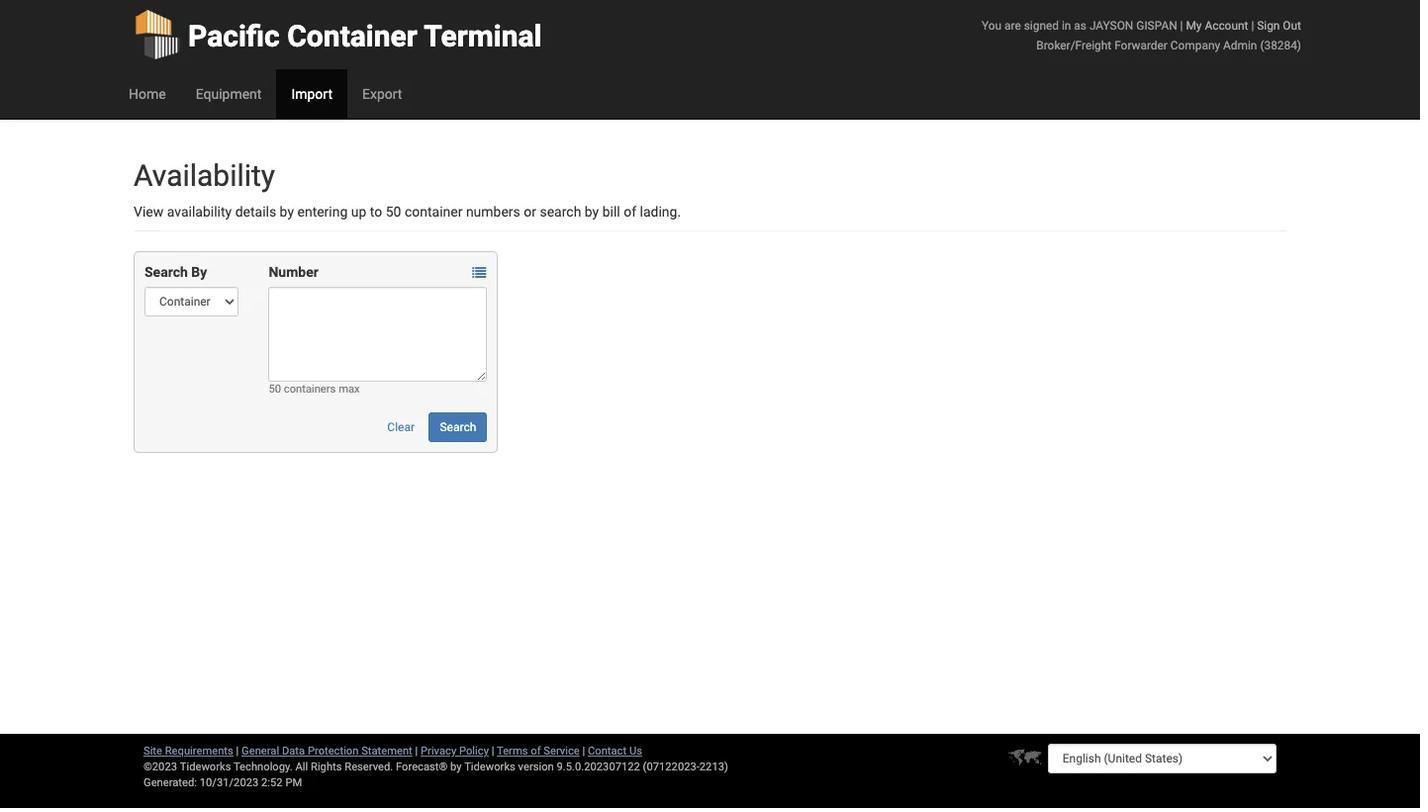 Task type: vqa. For each thing, say whether or not it's contained in the screenshot.
VERSION
yes



Task type: describe. For each thing, give the bounding box(es) containing it.
by inside site requirements | general data protection statement | privacy policy | terms of service | contact us ©2023 tideworks technology. all rights reserved. forecast® by tideworks version 9.5.0.202307122 (07122023-2213) generated: 10/31/2023 2:52 pm
[[450, 761, 462, 774]]

50 containers max
[[269, 383, 360, 396]]

up
[[351, 204, 367, 220]]

| left my
[[1180, 19, 1183, 33]]

10/31/2023
[[200, 777, 259, 790]]

my
[[1186, 19, 1202, 33]]

| up the forecast®
[[415, 745, 418, 758]]

privacy
[[421, 745, 457, 758]]

protection
[[308, 745, 359, 758]]

technology.
[[234, 761, 293, 774]]

0 horizontal spatial 50
[[269, 383, 281, 396]]

search for search
[[440, 421, 476, 435]]

2213)
[[700, 761, 728, 774]]

number
[[269, 264, 319, 280]]

forwarder
[[1115, 39, 1168, 52]]

availability
[[167, 204, 232, 220]]

import
[[291, 86, 333, 102]]

©2023 tideworks
[[144, 761, 231, 774]]

account
[[1205, 19, 1249, 33]]

contact
[[588, 745, 627, 758]]

in
[[1062, 19, 1071, 33]]

admin
[[1224, 39, 1258, 52]]

you
[[982, 19, 1002, 33]]

are
[[1005, 19, 1021, 33]]

containers
[[284, 383, 336, 396]]

contact us link
[[588, 745, 642, 758]]

| left sign
[[1252, 19, 1254, 33]]

by
[[191, 264, 207, 280]]

site requirements | general data protection statement | privacy policy | terms of service | contact us ©2023 tideworks technology. all rights reserved. forecast® by tideworks version 9.5.0.202307122 (07122023-2213) generated: 10/31/2023 2:52 pm
[[144, 745, 728, 790]]

| left general on the left bottom of the page
[[236, 745, 239, 758]]

data
[[282, 745, 305, 758]]

signed
[[1024, 19, 1059, 33]]

| up tideworks
[[492, 745, 494, 758]]

(38284)
[[1260, 39, 1302, 52]]

gispan
[[1137, 19, 1178, 33]]

equipment button
[[181, 69, 277, 119]]

numbers
[[466, 204, 521, 220]]

home
[[129, 86, 166, 102]]

all
[[295, 761, 308, 774]]

pacific container terminal link
[[134, 0, 542, 69]]

site requirements link
[[144, 745, 233, 758]]

clear button
[[376, 413, 426, 442]]

service
[[544, 745, 580, 758]]

view
[[134, 204, 164, 220]]

pacific container terminal
[[188, 19, 542, 53]]

sign out link
[[1257, 19, 1302, 33]]

lading.
[[640, 204, 681, 220]]

(07122023-
[[643, 761, 700, 774]]

broker/freight
[[1037, 39, 1112, 52]]

search button
[[429, 413, 487, 442]]

show list image
[[472, 267, 486, 280]]

max
[[339, 383, 360, 396]]

entering
[[297, 204, 348, 220]]



Task type: locate. For each thing, give the bounding box(es) containing it.
1 horizontal spatial by
[[450, 761, 462, 774]]

by right the details
[[280, 204, 294, 220]]

or
[[524, 204, 537, 220]]

search left by
[[145, 264, 188, 280]]

tideworks
[[464, 761, 516, 774]]

import button
[[277, 69, 347, 119]]

forecast®
[[396, 761, 448, 774]]

9.5.0.202307122
[[557, 761, 640, 774]]

details
[[235, 204, 276, 220]]

| up 9.5.0.202307122
[[583, 745, 585, 758]]

you are signed in as jayson gispan | my account | sign out broker/freight forwarder company admin (38284)
[[982, 19, 1302, 52]]

as
[[1074, 19, 1087, 33]]

view availability details by entering up to 50 container numbers or search by bill of lading.
[[134, 204, 681, 220]]

rights
[[311, 761, 342, 774]]

privacy policy link
[[421, 745, 489, 758]]

of right bill
[[624, 204, 637, 220]]

by down privacy policy link
[[450, 761, 462, 774]]

terms
[[497, 745, 528, 758]]

0 vertical spatial search
[[145, 264, 188, 280]]

2 horizontal spatial by
[[585, 204, 599, 220]]

us
[[629, 745, 642, 758]]

terms of service link
[[497, 745, 580, 758]]

1 horizontal spatial 50
[[386, 204, 401, 220]]

1 horizontal spatial of
[[624, 204, 637, 220]]

1 vertical spatial 50
[[269, 383, 281, 396]]

search
[[540, 204, 581, 220]]

equipment
[[196, 86, 262, 102]]

terminal
[[424, 19, 542, 53]]

of
[[624, 204, 637, 220], [531, 745, 541, 758]]

out
[[1283, 19, 1302, 33]]

50 right to
[[386, 204, 401, 220]]

container
[[287, 19, 418, 53]]

pm
[[285, 777, 302, 790]]

generated:
[[144, 777, 197, 790]]

bill
[[603, 204, 620, 220]]

container
[[405, 204, 463, 220]]

my account link
[[1186, 19, 1249, 33]]

export button
[[347, 69, 417, 119]]

1 vertical spatial of
[[531, 745, 541, 758]]

search inside button
[[440, 421, 476, 435]]

Number text field
[[269, 287, 487, 382]]

requirements
[[165, 745, 233, 758]]

0 horizontal spatial search
[[145, 264, 188, 280]]

site
[[144, 745, 162, 758]]

of up the version
[[531, 745, 541, 758]]

to
[[370, 204, 382, 220]]

export
[[362, 86, 402, 102]]

search by
[[145, 264, 207, 280]]

jayson
[[1090, 19, 1134, 33]]

0 horizontal spatial of
[[531, 745, 541, 758]]

policy
[[459, 745, 489, 758]]

1 vertical spatial search
[[440, 421, 476, 435]]

2:52
[[261, 777, 283, 790]]

pacific
[[188, 19, 280, 53]]

search for search by
[[145, 264, 188, 280]]

sign
[[1257, 19, 1280, 33]]

0 horizontal spatial by
[[280, 204, 294, 220]]

general
[[242, 745, 279, 758]]

general data protection statement link
[[242, 745, 413, 758]]

of inside site requirements | general data protection statement | privacy policy | terms of service | contact us ©2023 tideworks technology. all rights reserved. forecast® by tideworks version 9.5.0.202307122 (07122023-2213) generated: 10/31/2023 2:52 pm
[[531, 745, 541, 758]]

50 left containers
[[269, 383, 281, 396]]

1 horizontal spatial search
[[440, 421, 476, 435]]

version
[[518, 761, 554, 774]]

|
[[1180, 19, 1183, 33], [1252, 19, 1254, 33], [236, 745, 239, 758], [415, 745, 418, 758], [492, 745, 494, 758], [583, 745, 585, 758]]

reserved.
[[345, 761, 393, 774]]

by left bill
[[585, 204, 599, 220]]

search right clear
[[440, 421, 476, 435]]

clear
[[387, 421, 415, 435]]

statement
[[361, 745, 413, 758]]

company
[[1171, 39, 1221, 52]]

0 vertical spatial 50
[[386, 204, 401, 220]]

availability
[[134, 158, 275, 193]]

search
[[145, 264, 188, 280], [440, 421, 476, 435]]

by
[[280, 204, 294, 220], [585, 204, 599, 220], [450, 761, 462, 774]]

0 vertical spatial of
[[624, 204, 637, 220]]

50
[[386, 204, 401, 220], [269, 383, 281, 396]]

home button
[[114, 69, 181, 119]]



